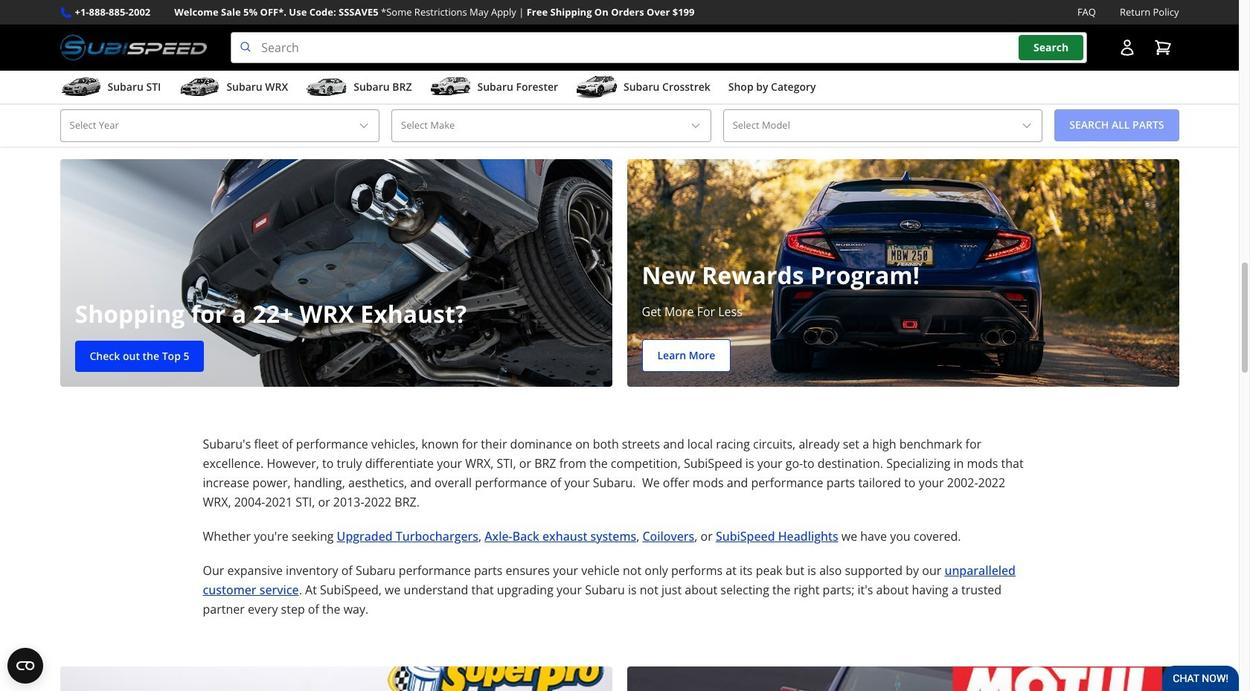 Task type: describe. For each thing, give the bounding box(es) containing it.
open widget image
[[7, 648, 43, 684]]

invidia logo image
[[70, 0, 319, 32]]

tomei logo image
[[920, 0, 1169, 32]]

a subaru crosstrek thumbnail image image
[[576, 76, 618, 98]]

Select Make button
[[391, 109, 711, 142]]

a subaru sti thumbnail image image
[[60, 76, 102, 98]]

subispeed logo image
[[637, 0, 886, 32]]

Select Model button
[[723, 109, 1043, 142]]

factionfab logo image
[[353, 66, 602, 102]]

select model image
[[1021, 120, 1033, 132]]

subispeed logo image
[[60, 32, 207, 63]]

a subaru forester thumbnail image image
[[430, 76, 471, 98]]

search input field
[[231, 32, 1087, 63]]

Select Year button
[[60, 109, 380, 142]]



Task type: vqa. For each thing, say whether or not it's contained in the screenshot.
fourth Subaru from right
no



Task type: locate. For each thing, give the bounding box(es) containing it.
grimmspeed logo image
[[70, 66, 319, 102]]

select make image
[[690, 120, 701, 132]]

a subaru wrx thumbnail image image
[[179, 76, 221, 98]]

olm logo image
[[353, 0, 602, 32]]

perrin logo image
[[637, 66, 886, 102]]

select year image
[[358, 120, 370, 132]]

awe tuning logo image
[[920, 66, 1169, 102]]

a subaru brz thumbnail image image
[[306, 76, 348, 98]]

button image
[[1118, 39, 1136, 57]]



